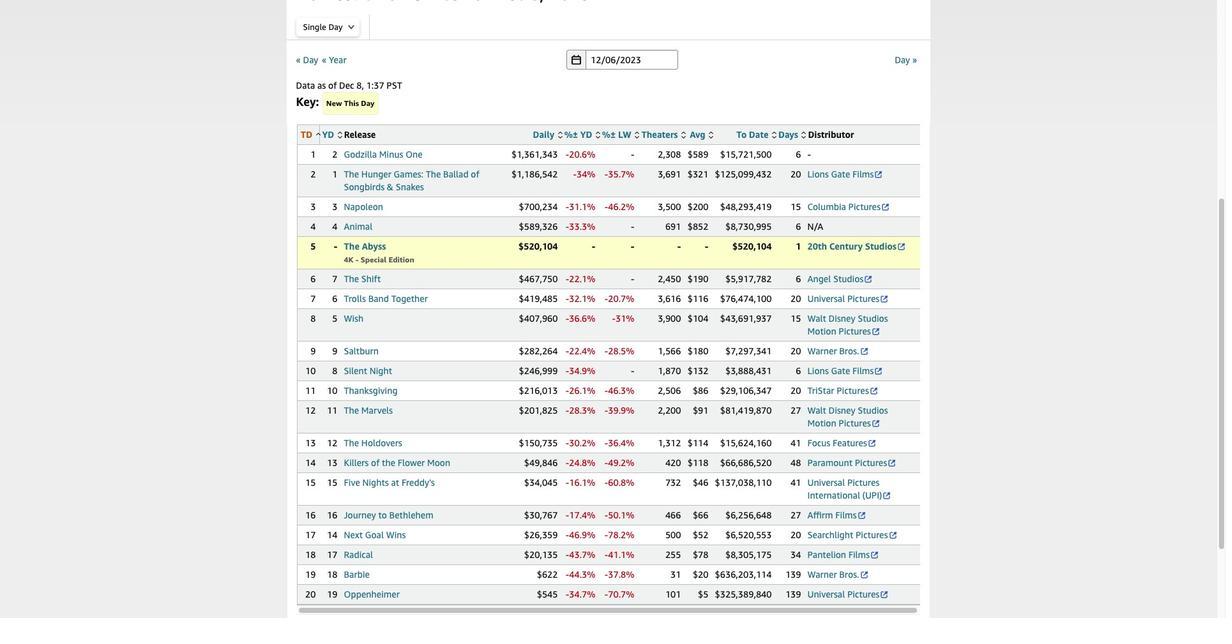 Task type: vqa. For each thing, say whether or not it's contained in the screenshot.


Task type: describe. For each thing, give the bounding box(es) containing it.
to date
[[737, 129, 769, 140]]

46.3%
[[608, 385, 635, 396]]

the marvels link
[[344, 405, 393, 416]]

6 down days "link"
[[796, 149, 801, 160]]

- for -60.8%
[[605, 477, 608, 488]]

yd link
[[322, 129, 342, 140]]

at
[[391, 477, 399, 488]]

2 for 2
[[311, 169, 316, 179]]

century
[[829, 241, 863, 252]]

2 $520,104 from the left
[[733, 241, 772, 252]]

universal pictures international (upi) link
[[808, 477, 892, 501]]

139 for warner bros.
[[786, 569, 801, 580]]

13 for 13 killers of the flower moon
[[327, 457, 338, 468]]

9 for 9 saltburn
[[332, 346, 338, 356]]

6 left 7 the shift
[[311, 273, 316, 284]]

studios for 15
[[858, 313, 888, 324]]

walt disney studios motion pictures for 27
[[808, 405, 888, 429]]

-46.3%
[[605, 385, 635, 396]]

the for 7 the shift
[[344, 273, 359, 284]]

paramount pictures
[[808, 457, 887, 468]]

$622
[[537, 569, 558, 580]]

dropdown image
[[348, 24, 354, 29]]

5 for 5
[[311, 241, 316, 252]]

avg link
[[690, 129, 713, 140]]

2 for 2 godzilla minus one
[[332, 149, 338, 160]]

Date with format m m/d d/y y y y text field
[[586, 50, 678, 70]]

$29,106,347
[[720, 385, 772, 396]]

20 for warner bros.
[[791, 346, 801, 356]]

- for -70.7%
[[605, 589, 608, 600]]

20.7%
[[608, 293, 635, 304]]

band
[[368, 293, 389, 304]]

10 for 10
[[305, 365, 316, 376]]

$76,474,100
[[720, 293, 772, 304]]

saltburn link
[[344, 346, 379, 356]]

11 for 11
[[305, 385, 316, 396]]

wins
[[386, 529, 406, 540]]

pantelion films link
[[808, 549, 880, 560]]

- for -36.6%
[[566, 313, 569, 324]]

studios right angel
[[833, 273, 864, 284]]

- for -43.7%
[[566, 549, 569, 560]]

$419,485
[[519, 293, 558, 304]]

universal for 41
[[808, 477, 845, 488]]

- for -37.8%
[[605, 569, 608, 580]]

bros. for 139
[[839, 569, 859, 580]]

- for -16.1%
[[566, 477, 569, 488]]

33.3%
[[569, 221, 596, 232]]

20 left 19 oppenheimer
[[305, 589, 316, 600]]

holdovers
[[361, 438, 402, 448]]

ballad
[[443, 169, 469, 179]]

8 for 8
[[311, 313, 316, 324]]

%± yd
[[564, 129, 592, 140]]

19 for 19
[[305, 569, 316, 580]]

bros. for 20
[[839, 346, 859, 356]]

28.5%
[[608, 346, 635, 356]]

motion for 27
[[808, 418, 836, 429]]

12 for 12 the holdovers
[[327, 438, 338, 448]]

the for 12 the holdovers
[[344, 438, 359, 448]]

- for -78.2%
[[605, 529, 608, 540]]

columbia
[[808, 201, 846, 212]]

pictures for $29,106,347
[[837, 385, 869, 396]]

24.8%
[[569, 457, 596, 468]]

420
[[665, 457, 681, 468]]

2 yd from the left
[[580, 129, 592, 140]]

journey
[[344, 510, 376, 521]]

warner bros. for 139
[[808, 569, 859, 580]]

13 killers of the flower moon
[[327, 457, 450, 468]]

$116
[[688, 293, 709, 304]]

1 yd from the left
[[322, 129, 334, 140]]

&
[[387, 181, 394, 192]]

thanksgiving link
[[344, 385, 398, 396]]

6 left n/a
[[796, 221, 801, 232]]

- for -34%
[[573, 169, 577, 179]]

28.3%
[[569, 405, 596, 416]]

7 the shift
[[332, 273, 381, 284]]

warner bros. link for 139
[[808, 569, 869, 580]]

6 trolls band together
[[332, 293, 428, 304]]

%± for %± lw
[[602, 129, 616, 140]]

abyss
[[362, 241, 386, 252]]

- for -46.3%
[[605, 385, 608, 396]]

paramount
[[808, 457, 853, 468]]

pictures for $137,038,110
[[847, 477, 880, 488]]

killers
[[344, 457, 369, 468]]

255
[[665, 549, 681, 560]]

pictures for $76,474,100
[[847, 293, 880, 304]]

lions gate films link for 6
[[808, 365, 884, 376]]

affirm films
[[808, 510, 857, 521]]

8,
[[357, 80, 364, 91]]

39.9%
[[608, 405, 635, 416]]

-49.2%
[[605, 457, 635, 468]]

-34.7%
[[566, 589, 596, 600]]

17 for 17
[[305, 529, 316, 540]]

16 for 16 journey to bethlehem
[[327, 510, 338, 521]]

-31%
[[612, 313, 635, 324]]

17 for 17 radical
[[327, 549, 338, 560]]

wish
[[344, 313, 364, 324]]

of for moon
[[371, 457, 380, 468]]

11 for 11 the marvels
[[327, 405, 338, 416]]

pictures for $325,389,840
[[847, 589, 880, 600]]

-28.3%
[[566, 405, 596, 416]]

15 five nights at freddy's
[[327, 477, 435, 488]]

31
[[671, 569, 681, 580]]

disney for 27
[[829, 405, 856, 416]]

features
[[833, 438, 867, 448]]

9 saltburn
[[332, 346, 379, 356]]

pst
[[387, 80, 402, 91]]

139 for universal pictures
[[786, 589, 801, 600]]

songbirds
[[344, 181, 385, 192]]

1 the hunger games: the ballad of songbirds & snakes
[[332, 169, 479, 192]]

%± yd link
[[564, 129, 600, 140]]

- for -33.3%
[[566, 221, 569, 232]]

day left the » at the right
[[895, 54, 910, 65]]

500
[[665, 529, 681, 540]]

day right this
[[361, 98, 375, 108]]

- for -49.2%
[[605, 457, 608, 468]]

18 for 18 barbie
[[327, 569, 338, 580]]

$6,256,648
[[726, 510, 772, 521]]

10 thanksgiving
[[327, 385, 398, 396]]

- for -46.2%
[[605, 201, 608, 212]]

-34.9%
[[566, 365, 596, 376]]

2 horizontal spatial 1
[[796, 241, 801, 252]]

walt disney studios motion pictures link for 15
[[808, 313, 888, 337]]

lw
[[618, 129, 631, 140]]

%± for %± yd
[[564, 129, 578, 140]]

-32.1%
[[566, 293, 596, 304]]

4 for 4
[[311, 221, 316, 232]]

searchlight
[[808, 529, 854, 540]]

$8,730,995
[[726, 221, 772, 232]]

tristar pictures link
[[808, 385, 879, 396]]

1 inside 1 the hunger games: the ballad of songbirds & snakes
[[332, 169, 338, 179]]

20th century studios link
[[808, 241, 906, 252]]

$700,234
[[519, 201, 558, 212]]

2,506
[[658, 385, 681, 396]]

of inside 1 the hunger games: the ballad of songbirds & snakes
[[471, 169, 479, 179]]

$91
[[693, 405, 709, 416]]

this
[[344, 98, 359, 108]]

trolls band together link
[[344, 293, 428, 304]]

4 animal
[[332, 221, 372, 232]]

-22.1%
[[566, 273, 596, 284]]

-17.4%
[[566, 510, 596, 521]]

calendar image
[[572, 55, 581, 65]]

27 for affirm films
[[791, 510, 801, 521]]

-37.8%
[[605, 569, 635, 580]]

the for - the abyss 4k - special edition
[[344, 241, 360, 252]]

films up tristar pictures link
[[853, 365, 874, 376]]

- for -32.1%
[[566, 293, 569, 304]]

$26,359
[[524, 529, 558, 540]]

6 -
[[796, 149, 811, 160]]

silent night link
[[344, 365, 392, 376]]

5 for 5 wish
[[332, 313, 338, 324]]

-39.9%
[[605, 405, 635, 416]]

6 right '$3,888,431'
[[796, 365, 801, 376]]

732
[[665, 477, 681, 488]]

4 for 4 animal
[[332, 221, 338, 232]]

theaters link
[[642, 129, 686, 140]]

8 for 8 silent night
[[332, 365, 338, 376]]

0 horizontal spatial 1
[[311, 149, 316, 160]]



Task type: locate. For each thing, give the bounding box(es) containing it.
1 down yd link
[[332, 169, 338, 179]]

of right as
[[328, 80, 337, 91]]

3 left 3 napoleon at the top of page
[[311, 201, 316, 212]]

1 vertical spatial 5
[[332, 313, 338, 324]]

warner bros. link
[[808, 346, 869, 356], [808, 569, 869, 580]]

2 lions gate films link from the top
[[808, 365, 884, 376]]

universal pictures for 20
[[808, 293, 880, 304]]

$20
[[693, 569, 709, 580]]

1 vertical spatial warner bros.
[[808, 569, 859, 580]]

day »
[[895, 54, 917, 65]]

0 vertical spatial lions gate films
[[808, 169, 874, 179]]

139
[[786, 569, 801, 580], [786, 589, 801, 600]]

games:
[[394, 169, 424, 179]]

walt disney studios motion pictures link for 27
[[808, 405, 888, 429]]

1 vertical spatial 27
[[791, 510, 801, 521]]

37.8%
[[608, 569, 635, 580]]

41 for focus features
[[791, 438, 801, 448]]

1 41 from the top
[[791, 438, 801, 448]]

« up 'data' on the top left of the page
[[296, 54, 301, 65]]

affirm
[[808, 510, 833, 521]]

key:
[[296, 95, 319, 109]]

1 vertical spatial walt disney studios motion pictures
[[808, 405, 888, 429]]

searchlight pictures link
[[808, 529, 898, 540]]

lions gate films for 20
[[808, 169, 874, 179]]

lions gate films for 6
[[808, 365, 874, 376]]

18 left the barbie link
[[327, 569, 338, 580]]

- for -31%
[[612, 313, 616, 324]]

19 left '18 barbie'
[[305, 569, 316, 580]]

20 up "34"
[[791, 529, 801, 540]]

walt for 27
[[808, 405, 826, 416]]

universal pictures down angel studios link
[[808, 293, 880, 304]]

1 vertical spatial 2
[[311, 169, 316, 179]]

1 horizontal spatial 11
[[327, 405, 338, 416]]

2 27 from the top
[[791, 510, 801, 521]]

- for -24.8%
[[566, 457, 569, 468]]

6 left trolls
[[332, 293, 338, 304]]

2
[[332, 149, 338, 160], [311, 169, 316, 179]]

2 horizontal spatial of
[[471, 169, 479, 179]]

columbia pictures
[[808, 201, 881, 212]]

0 horizontal spatial 13
[[305, 438, 316, 448]]

focus features link
[[808, 438, 877, 448]]

2 vertical spatial universal
[[808, 589, 845, 600]]

bros. down pantelion films link
[[839, 569, 859, 580]]

lions gate films link
[[808, 169, 884, 179], [808, 365, 884, 376]]

0 horizontal spatial of
[[328, 80, 337, 91]]

14
[[305, 457, 316, 468], [327, 529, 338, 540]]

- for -22.1%
[[566, 273, 569, 284]]

1 vertical spatial walt
[[808, 405, 826, 416]]

motion down angel
[[808, 326, 836, 337]]

1 %± from the left
[[564, 129, 578, 140]]

1:37
[[366, 80, 384, 91]]

lions up tristar
[[808, 365, 829, 376]]

3 up 4 animal
[[332, 201, 338, 212]]

- for -28.3%
[[566, 405, 569, 416]]

4 left animal
[[332, 221, 338, 232]]

of right ballad at left
[[471, 169, 479, 179]]

0 horizontal spatial 11
[[305, 385, 316, 396]]

0 vertical spatial 19
[[305, 569, 316, 580]]

20 for tristar pictures
[[791, 385, 801, 396]]

0 vertical spatial 41
[[791, 438, 801, 448]]

0 vertical spatial 139
[[786, 569, 801, 580]]

lions down 6 -
[[808, 169, 829, 179]]

napoleon
[[344, 201, 383, 212]]

0 horizontal spatial 17
[[305, 529, 316, 540]]

8 silent night
[[332, 365, 392, 376]]

universal pictures link for 20
[[808, 293, 889, 304]]

20 for searchlight pictures
[[791, 529, 801, 540]]

0 horizontal spatial 12
[[305, 405, 316, 416]]

2 « from the left
[[322, 54, 327, 65]]

1 vertical spatial gate
[[831, 365, 850, 376]]

43.7%
[[569, 549, 596, 560]]

2 lions gate films from the top
[[808, 365, 874, 376]]

1 vertical spatial motion
[[808, 418, 836, 429]]

12 for 12
[[305, 405, 316, 416]]

1 motion from the top
[[808, 326, 836, 337]]

0 vertical spatial 7
[[332, 273, 338, 284]]

1 horizontal spatial 9
[[332, 346, 338, 356]]

date
[[749, 129, 769, 140]]

angel studios link
[[808, 273, 873, 284]]

$104
[[688, 313, 709, 324]]

0 vertical spatial walt
[[808, 313, 826, 324]]

%±
[[564, 129, 578, 140], [602, 129, 616, 140]]

2 motion from the top
[[808, 418, 836, 429]]

19 down '18 barbie'
[[327, 589, 338, 600]]

0 vertical spatial motion
[[808, 326, 836, 337]]

- for -39.9%
[[605, 405, 608, 416]]

the abyss link
[[344, 241, 386, 252]]

1 vertical spatial 10
[[327, 385, 338, 396]]

yd left release on the top
[[322, 129, 334, 140]]

1 vertical spatial walt disney studios motion pictures link
[[808, 405, 888, 429]]

gate for 20
[[831, 169, 850, 179]]

0 vertical spatial 13
[[305, 438, 316, 448]]

1 horizontal spatial 2
[[332, 149, 338, 160]]

2 walt disney studios motion pictures from the top
[[808, 405, 888, 429]]

napoleon link
[[344, 201, 383, 212]]

1 vertical spatial universal pictures link
[[808, 589, 889, 600]]

universal up "international" at the right bottom of the page
[[808, 477, 845, 488]]

1 disney from the top
[[829, 313, 856, 324]]

1 lions from the top
[[808, 169, 829, 179]]

universal down angel
[[808, 293, 845, 304]]

0 horizontal spatial 16
[[305, 510, 316, 521]]

1 horizontal spatial 5
[[332, 313, 338, 324]]

1 lions gate films from the top
[[808, 169, 874, 179]]

1 vertical spatial disney
[[829, 405, 856, 416]]

$3,888,431
[[726, 365, 772, 376]]

studios down angel studios link
[[858, 313, 888, 324]]

the inside - the abyss 4k - special edition
[[344, 241, 360, 252]]

1,566
[[658, 346, 681, 356]]

- for -41.1%
[[605, 549, 608, 560]]

0 vertical spatial 14
[[305, 457, 316, 468]]

1 horizontal spatial 16
[[327, 510, 338, 521]]

lions for 6
[[808, 365, 829, 376]]

0 vertical spatial lions
[[808, 169, 829, 179]]

- for -28.5%
[[605, 346, 608, 356]]

- for -46.9%
[[566, 529, 569, 540]]

paramount pictures link
[[808, 457, 897, 468]]

barbie link
[[344, 569, 370, 580]]

14 for 14 next goal wins
[[327, 529, 338, 540]]

30.2%
[[569, 438, 596, 448]]

films down searchlight pictures link
[[849, 549, 870, 560]]

$467,750
[[519, 273, 558, 284]]

31.1%
[[569, 201, 596, 212]]

0 horizontal spatial 10
[[305, 365, 316, 376]]

universal pictures for 139
[[808, 589, 880, 600]]

2 universal pictures link from the top
[[808, 589, 889, 600]]

warner bros. link up tristar pictures
[[808, 346, 869, 356]]

1 vertical spatial 19
[[327, 589, 338, 600]]

- for -26.1%
[[566, 385, 569, 396]]

warner bros. up tristar pictures
[[808, 346, 859, 356]]

1 universal pictures from the top
[[808, 293, 880, 304]]

17 left next
[[305, 529, 316, 540]]

warner for 139
[[808, 569, 837, 580]]

41 up 48
[[791, 438, 801, 448]]

1 horizontal spatial 17
[[327, 549, 338, 560]]

7 for 7 the shift
[[332, 273, 338, 284]]

- for -30.2%
[[566, 438, 569, 448]]

$81,419,870
[[720, 405, 772, 416]]

international
[[808, 490, 860, 501]]

2 9 from the left
[[332, 346, 338, 356]]

$34,045
[[524, 477, 558, 488]]

0 horizontal spatial yd
[[322, 129, 334, 140]]

to date link
[[737, 129, 777, 140]]

2 4 from the left
[[332, 221, 338, 232]]

2 lions from the top
[[808, 365, 829, 376]]

1 horizontal spatial 19
[[327, 589, 338, 600]]

18 left 17 radical
[[305, 549, 316, 560]]

2 warner bros. from the top
[[808, 569, 859, 580]]

studios down tristar pictures link
[[858, 405, 888, 416]]

$15,624,160
[[720, 438, 772, 448]]

2 vertical spatial of
[[371, 457, 380, 468]]

$520,104 down $8,730,995
[[733, 241, 772, 252]]

2 universal pictures from the top
[[808, 589, 880, 600]]

17
[[305, 529, 316, 540], [327, 549, 338, 560]]

0 vertical spatial 17
[[305, 529, 316, 540]]

2 universal from the top
[[808, 477, 845, 488]]

the shift link
[[344, 273, 381, 284]]

34.7%
[[569, 589, 596, 600]]

1 universal pictures link from the top
[[808, 293, 889, 304]]

10 up the 11 the marvels
[[327, 385, 338, 396]]

4
[[311, 221, 316, 232], [332, 221, 338, 232]]

-16.1%
[[566, 477, 596, 488]]

1 vertical spatial lions gate films
[[808, 365, 874, 376]]

2 walt from the top
[[808, 405, 826, 416]]

motion up focus
[[808, 418, 836, 429]]

1 vertical spatial warner
[[808, 569, 837, 580]]

0 vertical spatial warner bros.
[[808, 346, 859, 356]]

warner bros. down the pantelion films
[[808, 569, 859, 580]]

9 left 9 saltburn
[[311, 346, 316, 356]]

7 left trolls
[[311, 293, 316, 304]]

0 horizontal spatial 3
[[311, 201, 316, 212]]

year
[[329, 54, 347, 65]]

10
[[305, 365, 316, 376], [327, 385, 338, 396]]

-
[[566, 149, 569, 160], [631, 149, 635, 160], [808, 149, 811, 160], [573, 169, 577, 179], [605, 169, 608, 179], [566, 201, 569, 212], [605, 201, 608, 212], [566, 221, 569, 232], [631, 221, 635, 232], [334, 241, 338, 252], [592, 241, 596, 252], [631, 241, 635, 252], [678, 241, 681, 252], [705, 241, 709, 252], [356, 255, 359, 264], [566, 273, 569, 284], [631, 273, 635, 284], [566, 293, 569, 304], [605, 293, 608, 304], [566, 313, 569, 324], [612, 313, 616, 324], [566, 346, 569, 356], [605, 346, 608, 356], [566, 365, 569, 376], [631, 365, 635, 376], [566, 385, 569, 396], [605, 385, 608, 396], [566, 405, 569, 416], [605, 405, 608, 416], [566, 438, 569, 448], [605, 438, 608, 448], [566, 457, 569, 468], [605, 457, 608, 468], [566, 477, 569, 488], [605, 477, 608, 488], [566, 510, 569, 521], [605, 510, 608, 521], [566, 529, 569, 540], [605, 529, 608, 540], [566, 549, 569, 560], [605, 549, 608, 560], [566, 569, 569, 580], [605, 569, 608, 580], [566, 589, 569, 600], [605, 589, 608, 600]]

0 vertical spatial universal pictures link
[[808, 293, 889, 304]]

1 vertical spatial 41
[[791, 477, 801, 488]]

day left dropdown icon on the left top of the page
[[329, 22, 343, 32]]

%± lw link
[[602, 129, 639, 140]]

1 horizontal spatial 8
[[332, 365, 338, 376]]

goal
[[365, 529, 384, 540]]

next
[[344, 529, 363, 540]]

1 vertical spatial warner bros. link
[[808, 569, 869, 580]]

motion
[[808, 326, 836, 337], [808, 418, 836, 429]]

$1,361,343
[[512, 149, 558, 160]]

walt disney studios motion pictures link down angel studios link
[[808, 313, 888, 337]]

1 vertical spatial of
[[471, 169, 479, 179]]

14 left killers on the bottom
[[305, 457, 316, 468]]

1 left 20th
[[796, 241, 801, 252]]

day left « year link
[[303, 54, 318, 65]]

1 horizontal spatial 14
[[327, 529, 338, 540]]

3 for 3 napoleon
[[332, 201, 338, 212]]

1 warner bros. link from the top
[[808, 346, 869, 356]]

1 warner from the top
[[808, 346, 837, 356]]

11 left 10 thanksgiving
[[305, 385, 316, 396]]

16.1%
[[569, 477, 596, 488]]

2 139 from the top
[[786, 589, 801, 600]]

17 up '18 barbie'
[[327, 549, 338, 560]]

0 vertical spatial 5
[[311, 241, 316, 252]]

-20.7%
[[605, 293, 635, 304]]

1 universal from the top
[[808, 293, 845, 304]]

0 vertical spatial 12
[[305, 405, 316, 416]]

18 for 18
[[305, 549, 316, 560]]

1 gate from the top
[[831, 169, 850, 179]]

the left ballad at left
[[426, 169, 441, 179]]

$325,389,840
[[715, 589, 772, 600]]

theaters
[[642, 129, 678, 140]]

yd up 20.6%
[[580, 129, 592, 140]]

1 horizontal spatial 1
[[332, 169, 338, 179]]

1 vertical spatial 17
[[327, 549, 338, 560]]

2 bros. from the top
[[839, 569, 859, 580]]

9 for 9
[[311, 346, 316, 356]]

- for -31.1%
[[566, 201, 569, 212]]

4 left 4 animal
[[311, 221, 316, 232]]

0 horizontal spatial 19
[[305, 569, 316, 580]]

walt down tristar
[[808, 405, 826, 416]]

2 3 from the left
[[332, 201, 338, 212]]

7 for 7
[[311, 293, 316, 304]]

5 left wish on the left bottom of the page
[[332, 313, 338, 324]]

20 for lions gate films
[[791, 169, 801, 179]]

2 41 from the top
[[791, 477, 801, 488]]

to
[[737, 129, 747, 140]]

2 disney from the top
[[829, 405, 856, 416]]

walt disney studios motion pictures link
[[808, 313, 888, 337], [808, 405, 888, 429]]

2 warner from the top
[[808, 569, 837, 580]]

dec
[[339, 80, 354, 91]]

$407,960
[[519, 313, 558, 324]]

films up searchlight pictures
[[836, 510, 857, 521]]

2 16 from the left
[[327, 510, 338, 521]]

0 horizontal spatial 2
[[311, 169, 316, 179]]

- for -20.7%
[[605, 293, 608, 304]]

lions for 20
[[808, 169, 829, 179]]

universal for 139
[[808, 589, 845, 600]]

19 for 19 oppenheimer
[[327, 589, 338, 600]]

0 vertical spatial 11
[[305, 385, 316, 396]]

godzilla minus one link
[[344, 149, 423, 160]]

1 vertical spatial 8
[[332, 365, 338, 376]]

- for -34.7%
[[566, 589, 569, 600]]

$7,297,341
[[726, 346, 772, 356]]

- for -34.9%
[[566, 365, 569, 376]]

12
[[305, 405, 316, 416], [327, 438, 338, 448]]

1 warner bros. from the top
[[808, 346, 859, 356]]

the hunger games: the ballad of songbirds & snakes link
[[344, 169, 479, 192]]

466
[[665, 510, 681, 521]]

snakes
[[396, 181, 424, 192]]

8 left '5 wish'
[[311, 313, 316, 324]]

1 vertical spatial 12
[[327, 438, 338, 448]]

1 bros. from the top
[[839, 346, 859, 356]]

1 walt disney studios motion pictures link from the top
[[808, 313, 888, 337]]

1 vertical spatial lions gate films link
[[808, 365, 884, 376]]

$5,917,782
[[726, 273, 772, 284]]

pictures for $48,293,419
[[849, 201, 881, 212]]

20 for universal pictures
[[791, 293, 801, 304]]

1 vertical spatial 18
[[327, 569, 338, 580]]

motion for 15
[[808, 326, 836, 337]]

1 9 from the left
[[311, 346, 316, 356]]

« day link
[[296, 54, 318, 65]]

the up 4k on the top of the page
[[344, 241, 360, 252]]

gate for 6
[[831, 365, 850, 376]]

days
[[779, 129, 798, 140]]

27 left affirm
[[791, 510, 801, 521]]

1 139 from the top
[[786, 569, 801, 580]]

1 vertical spatial lions
[[808, 365, 829, 376]]

walt disney studios motion pictures up features
[[808, 405, 888, 429]]

day
[[329, 22, 343, 32], [303, 54, 318, 65], [895, 54, 910, 65], [361, 98, 375, 108]]

$66,686,520
[[720, 457, 772, 468]]

lions gate films link for 20
[[808, 169, 884, 179]]

2 warner bros. link from the top
[[808, 569, 869, 580]]

5
[[311, 241, 316, 252], [332, 313, 338, 324]]

universal pictures link for 139
[[808, 589, 889, 600]]

universal pictures link down angel studios link
[[808, 293, 889, 304]]

10 for 10 thanksgiving
[[327, 385, 338, 396]]

2 vertical spatial 1
[[796, 241, 801, 252]]

warner bros. link for 20
[[808, 346, 869, 356]]

warner up tristar
[[808, 346, 837, 356]]

0 vertical spatial warner
[[808, 346, 837, 356]]

17.4%
[[569, 510, 596, 521]]

the up killers on the bottom
[[344, 438, 359, 448]]

1 horizontal spatial «
[[322, 54, 327, 65]]

14 for 14
[[305, 457, 316, 468]]

pictures for $6,520,553
[[856, 529, 888, 540]]

13 left 12 the holdovers
[[305, 438, 316, 448]]

1 vertical spatial 139
[[786, 589, 801, 600]]

universal for 20
[[808, 293, 845, 304]]

- for -50.1%
[[605, 510, 608, 521]]

1 16 from the left
[[305, 510, 316, 521]]

41 down 48
[[791, 477, 801, 488]]

0 horizontal spatial $520,104
[[519, 241, 558, 252]]

walt disney studios motion pictures for 15
[[808, 313, 888, 337]]

8 left silent
[[332, 365, 338, 376]]

1 horizontal spatial of
[[371, 457, 380, 468]]

0 vertical spatial walt disney studios motion pictures link
[[808, 313, 888, 337]]

wish link
[[344, 313, 364, 324]]

universal pictures down pantelion films link
[[808, 589, 880, 600]]

%± left lw
[[602, 129, 616, 140]]

lions gate films up columbia pictures
[[808, 169, 874, 179]]

0 vertical spatial universal pictures
[[808, 293, 880, 304]]

1 « from the left
[[296, 54, 301, 65]]

$49,846
[[524, 457, 558, 468]]

1 vertical spatial bros.
[[839, 569, 859, 580]]

3 universal from the top
[[808, 589, 845, 600]]

together
[[391, 293, 428, 304]]

disney down tristar pictures link
[[829, 405, 856, 416]]

1 horizontal spatial 18
[[327, 569, 338, 580]]

0 horizontal spatial «
[[296, 54, 301, 65]]

1 left the godzilla
[[311, 149, 316, 160]]

0 vertical spatial 1
[[311, 149, 316, 160]]

1 vertical spatial 7
[[311, 293, 316, 304]]

godzilla
[[344, 149, 377, 160]]

- for -17.4%
[[566, 510, 569, 521]]

27 right $81,419,870 on the bottom right of the page
[[791, 405, 801, 416]]

-43.7%
[[566, 549, 596, 560]]

focus features
[[808, 438, 867, 448]]

1 $520,104 from the left
[[519, 241, 558, 252]]

1 4 from the left
[[311, 221, 316, 232]]

0 vertical spatial lions gate films link
[[808, 169, 884, 179]]

$114
[[688, 438, 709, 448]]

0 vertical spatial 8
[[311, 313, 316, 324]]

0 vertical spatial 27
[[791, 405, 801, 416]]

warner bros. link down the pantelion films
[[808, 569, 869, 580]]

- for -20.6%
[[566, 149, 569, 160]]

$545
[[537, 589, 558, 600]]

18
[[305, 549, 316, 560], [327, 569, 338, 580]]

1 vertical spatial universal
[[808, 477, 845, 488]]

0 horizontal spatial 18
[[305, 549, 316, 560]]

1 walt from the top
[[808, 313, 826, 324]]

« left year
[[322, 54, 327, 65]]

universal pictures link down pantelion films link
[[808, 589, 889, 600]]

18 barbie
[[327, 569, 370, 580]]

0 vertical spatial disney
[[829, 313, 856, 324]]

1 horizontal spatial 4
[[332, 221, 338, 232]]

20 left tristar
[[791, 385, 801, 396]]

%± up -20.6%
[[564, 129, 578, 140]]

special
[[361, 255, 387, 264]]

of left the at the bottom of the page
[[371, 457, 380, 468]]

12 left the holdovers link
[[327, 438, 338, 448]]

$589,326
[[519, 221, 558, 232]]

0 horizontal spatial 14
[[305, 457, 316, 468]]

- for -35.7%
[[605, 169, 608, 179]]

1 vertical spatial 1
[[332, 169, 338, 179]]

0 horizontal spatial 4
[[311, 221, 316, 232]]

1 horizontal spatial 3
[[332, 201, 338, 212]]

universal down pantelion
[[808, 589, 845, 600]]

0 vertical spatial bros.
[[839, 346, 859, 356]]

6 left angel
[[796, 273, 801, 284]]

13 for 13
[[305, 438, 316, 448]]

the down 10 thanksgiving
[[344, 405, 359, 416]]

0 vertical spatial 2
[[332, 149, 338, 160]]

-28.5%
[[605, 346, 635, 356]]

universal inside universal pictures international (upi)
[[808, 477, 845, 488]]

release
[[344, 129, 376, 140]]

$520,104 down $589,326
[[519, 241, 558, 252]]

16 for 16
[[305, 510, 316, 521]]

9 left the saltburn
[[332, 346, 338, 356]]

20
[[791, 169, 801, 179], [791, 293, 801, 304], [791, 346, 801, 356], [791, 385, 801, 396], [791, 529, 801, 540], [305, 589, 316, 600]]

0 vertical spatial warner bros. link
[[808, 346, 869, 356]]

41 for universal pictures international (upi)
[[791, 477, 801, 488]]

lions gate films up tristar pictures link
[[808, 365, 874, 376]]

27 for walt disney studios motion pictures
[[791, 405, 801, 416]]

pictures for $66,686,520
[[855, 457, 887, 468]]

studios right century
[[865, 241, 897, 252]]

films up 'columbia pictures' link
[[853, 169, 874, 179]]

11 down 10 thanksgiving
[[327, 405, 338, 416]]

20 right $7,297,341
[[791, 346, 801, 356]]

3 for 3
[[311, 201, 316, 212]]

disney down angel studios link
[[829, 313, 856, 324]]

0 horizontal spatial 7
[[311, 293, 316, 304]]

1 3 from the left
[[311, 201, 316, 212]]

0 horizontal spatial 8
[[311, 313, 316, 324]]

-30.2%
[[566, 438, 596, 448]]

-24.8%
[[566, 457, 596, 468]]

0 vertical spatial of
[[328, 80, 337, 91]]

walt for 15
[[808, 313, 826, 324]]

1 lions gate films link from the top
[[808, 169, 884, 179]]

gate up tristar pictures link
[[831, 365, 850, 376]]

10 left silent
[[305, 365, 316, 376]]

data as of dec 8, 1:37 pst
[[296, 80, 402, 91]]

1 27 from the top
[[791, 405, 801, 416]]

bros. up tristar pictures link
[[839, 346, 859, 356]]

«
[[296, 54, 301, 65], [322, 54, 327, 65]]

of for 1:37
[[328, 80, 337, 91]]

20 down 6 -
[[791, 169, 801, 179]]

0 vertical spatial 18
[[305, 549, 316, 560]]

2 walt disney studios motion pictures link from the top
[[808, 405, 888, 429]]

disney for 15
[[829, 313, 856, 324]]

6 n/a
[[796, 221, 823, 232]]

- for -22.4%
[[566, 346, 569, 356]]

warner for 20
[[808, 346, 837, 356]]

14 left next
[[327, 529, 338, 540]]

1 vertical spatial universal pictures
[[808, 589, 880, 600]]

gate
[[831, 169, 850, 179], [831, 365, 850, 376]]

2 gate from the top
[[831, 365, 850, 376]]

13 left killers on the bottom
[[327, 457, 338, 468]]

1 vertical spatial 11
[[327, 405, 338, 416]]

0 vertical spatial 10
[[305, 365, 316, 376]]

warner bros. for 20
[[808, 346, 859, 356]]

5 left the abyss 'link'
[[311, 241, 316, 252]]

walt down angel
[[808, 313, 826, 324]]

$6,520,553
[[726, 529, 772, 540]]

warner down pantelion
[[808, 569, 837, 580]]

7 left the shift link
[[332, 273, 338, 284]]

32.1%
[[569, 293, 596, 304]]

lions gate films link up tristar pictures link
[[808, 365, 884, 376]]

1 horizontal spatial yd
[[580, 129, 592, 140]]

2 %± from the left
[[602, 129, 616, 140]]

1 walt disney studios motion pictures from the top
[[808, 313, 888, 337]]

pictures inside universal pictures international (upi)
[[847, 477, 880, 488]]



